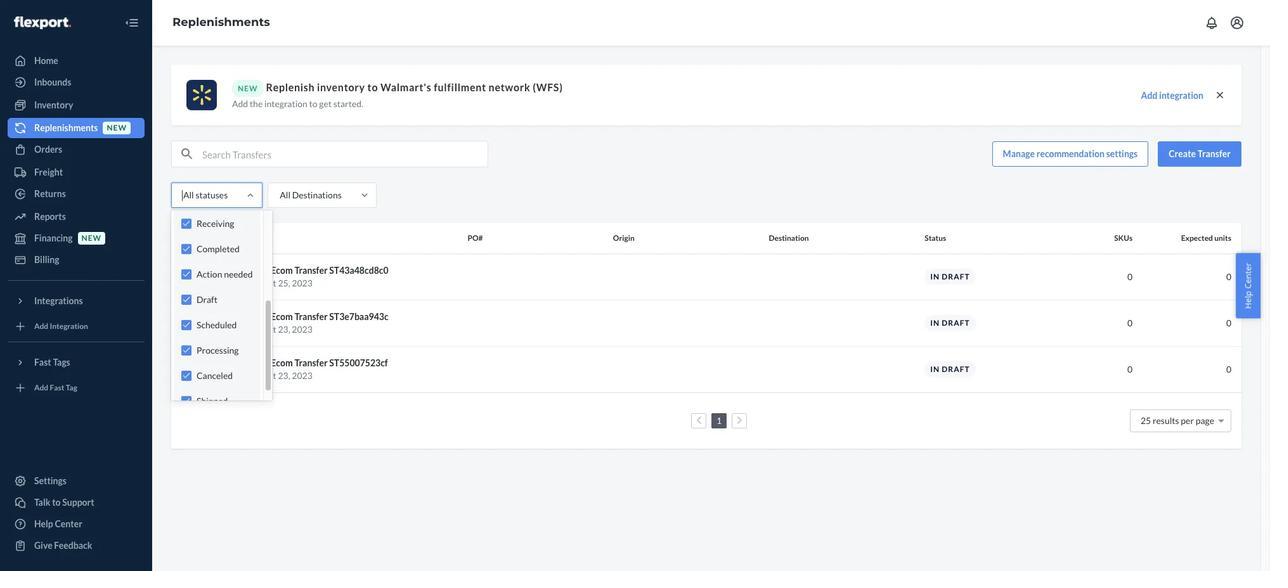 Task type: locate. For each thing, give the bounding box(es) containing it.
1 vertical spatial 23,
[[278, 370, 290, 381]]

2023 inside the storage to ecom transfer st3e7baa943c created oct 23, 2023
[[292, 324, 313, 335]]

3 draft from the top
[[942, 365, 970, 374]]

replenishments
[[172, 15, 270, 29], [34, 122, 98, 133]]

created down processing
[[228, 370, 260, 381]]

center
[[1243, 263, 1254, 289], [55, 519, 82, 530]]

2 vertical spatial oct
[[262, 370, 276, 381]]

1 vertical spatial ecom
[[271, 311, 293, 322]]

transfer inside the storage to ecom transfer st3e7baa943c created oct 23, 2023
[[294, 311, 328, 322]]

1 in draft from the top
[[930, 272, 970, 282]]

0 vertical spatial fast
[[34, 357, 51, 368]]

2 vertical spatial storage
[[228, 357, 259, 368]]

1 vertical spatial in draft
[[930, 318, 970, 328]]

0 vertical spatial created
[[228, 277, 260, 288]]

(wfs)
[[533, 81, 563, 93]]

created up processing
[[228, 324, 260, 335]]

billing
[[34, 254, 59, 265]]

25 results per page option
[[1141, 415, 1214, 426]]

1 horizontal spatial all
[[280, 190, 290, 200]]

3 created from the top
[[228, 370, 260, 381]]

draft for storage to ecom transfer st55007523cf
[[942, 365, 970, 374]]

3 storage from the top
[[228, 357, 259, 368]]

1 vertical spatial square image
[[181, 319, 192, 329]]

0 horizontal spatial help
[[34, 519, 53, 530]]

0 horizontal spatial help center
[[34, 519, 82, 530]]

fast inside dropdown button
[[34, 357, 51, 368]]

2023 down the storage to ecom transfer st3e7baa943c created oct 23, 2023
[[292, 370, 313, 381]]

in for storage to ecom transfer st3e7baa943c
[[930, 318, 940, 328]]

completed
[[197, 244, 240, 254]]

2023 inside 'storage to ecom transfer st55007523cf created oct 23, 2023'
[[292, 370, 313, 381]]

23, inside 'storage to ecom transfer st55007523cf created oct 23, 2023'
[[278, 370, 290, 381]]

2023 for st55007523cf
[[292, 370, 313, 381]]

1 vertical spatial created
[[228, 324, 260, 335]]

0
[[1128, 271, 1133, 282], [1226, 271, 1232, 282], [1128, 317, 1133, 328], [1226, 317, 1232, 328], [1128, 364, 1133, 374], [1226, 364, 1232, 374]]

fast left "tags"
[[34, 357, 51, 368]]

2 draft from the top
[[942, 318, 970, 328]]

integration down 'replenish'
[[264, 98, 307, 109]]

2 vertical spatial 2023
[[292, 370, 313, 381]]

inventory
[[34, 100, 73, 110]]

2 in from the top
[[930, 318, 940, 328]]

2 all from the left
[[280, 190, 290, 200]]

oct right scheduled
[[262, 324, 276, 335]]

to
[[368, 81, 378, 93], [309, 98, 317, 109], [261, 265, 269, 276], [261, 311, 269, 322], [261, 357, 269, 368], [52, 497, 61, 508]]

action
[[197, 269, 222, 280]]

2 square image from the top
[[181, 319, 192, 329]]

2023 for st43a48cd8c0
[[292, 277, 313, 288]]

origin
[[613, 233, 635, 243]]

new up orders link
[[107, 123, 127, 133]]

storage inside storage to ecom transfer st43a48cd8c0 created oct 25, 2023
[[228, 265, 259, 276]]

to for storage to ecom transfer st43a48cd8c0 created oct 25, 2023
[[261, 265, 269, 276]]

square image for created oct 23, 2023
[[181, 319, 192, 329]]

integration
[[1159, 90, 1204, 101], [264, 98, 307, 109]]

23, down 25,
[[278, 324, 290, 335]]

1 vertical spatial 2023
[[292, 324, 313, 335]]

created for storage to ecom transfer st43a48cd8c0 created oct 25, 2023
[[228, 277, 260, 288]]

1 23, from the top
[[278, 324, 290, 335]]

ecom inside storage to ecom transfer st43a48cd8c0 created oct 25, 2023
[[271, 265, 293, 276]]

1 horizontal spatial help
[[1243, 291, 1254, 309]]

in for storage to ecom transfer st43a48cd8c0
[[930, 272, 940, 282]]

square image
[[181, 273, 192, 283], [181, 319, 192, 329]]

get
[[319, 98, 332, 109]]

network
[[489, 81, 530, 93]]

0 vertical spatial help center
[[1243, 263, 1254, 309]]

3 in draft from the top
[[930, 365, 970, 374]]

home link
[[8, 51, 145, 71]]

storage down processing
[[228, 357, 259, 368]]

all left the statuses
[[183, 190, 194, 200]]

0 vertical spatial 23,
[[278, 324, 290, 335]]

ecom down 25,
[[271, 311, 293, 322]]

add for add integration
[[34, 322, 48, 331]]

to inside the storage to ecom transfer st3e7baa943c created oct 23, 2023
[[261, 311, 269, 322]]

0 vertical spatial in draft
[[930, 272, 970, 282]]

ecom inside 'storage to ecom transfer st55007523cf created oct 23, 2023'
[[271, 357, 293, 368]]

created right action
[[228, 277, 260, 288]]

1 horizontal spatial replenishments
[[172, 15, 270, 29]]

storage to ecom transfer st43a48cd8c0 created oct 25, 2023
[[228, 265, 388, 288]]

0 horizontal spatial new
[[82, 234, 102, 243]]

created inside the storage to ecom transfer st3e7baa943c created oct 23, 2023
[[228, 324, 260, 335]]

Search Transfers text field
[[202, 141, 488, 167]]

ecom inside the storage to ecom transfer st3e7baa943c created oct 23, 2023
[[271, 311, 293, 322]]

1 2023 from the top
[[292, 277, 313, 288]]

storage down needed
[[228, 311, 259, 322]]

1 horizontal spatial help center
[[1243, 263, 1254, 309]]

transfer
[[1198, 148, 1231, 159], [294, 265, 328, 276], [294, 311, 328, 322], [294, 357, 328, 368]]

storage for storage to ecom transfer st43a48cd8c0
[[228, 265, 259, 276]]

chevron left image
[[696, 416, 702, 425]]

ecom up 25,
[[271, 265, 293, 276]]

1 in from the top
[[930, 272, 940, 282]]

1 storage from the top
[[228, 265, 259, 276]]

statuses
[[196, 190, 228, 200]]

to for storage to ecom transfer st55007523cf created oct 23, 2023
[[261, 357, 269, 368]]

oct right canceled
[[262, 370, 276, 381]]

1 ecom from the top
[[271, 265, 293, 276]]

1 vertical spatial new
[[82, 234, 102, 243]]

0 horizontal spatial replenishments
[[34, 122, 98, 133]]

canceled
[[197, 370, 233, 381]]

1 vertical spatial storage
[[228, 311, 259, 322]]

storage inside the storage to ecom transfer st3e7baa943c created oct 23, 2023
[[228, 311, 259, 322]]

1 vertical spatial center
[[55, 519, 82, 530]]

0 vertical spatial oct
[[262, 277, 276, 288]]

2 2023 from the top
[[292, 324, 313, 335]]

transfer inside create transfer button
[[1198, 148, 1231, 159]]

action needed
[[197, 269, 253, 280]]

0 vertical spatial 2023
[[292, 277, 313, 288]]

2 23, from the top
[[278, 370, 290, 381]]

to for storage to ecom transfer st3e7baa943c created oct 23, 2023
[[261, 311, 269, 322]]

storage down completed
[[228, 265, 259, 276]]

created for storage to ecom transfer st55007523cf created oct 23, 2023
[[228, 370, 260, 381]]

0 horizontal spatial integration
[[264, 98, 307, 109]]

0 vertical spatial storage
[[228, 265, 259, 276]]

2 vertical spatial ecom
[[271, 357, 293, 368]]

1 vertical spatial help center
[[34, 519, 82, 530]]

st55007523cf
[[329, 357, 388, 368]]

recommendation
[[1037, 148, 1105, 159]]

2 vertical spatial in
[[930, 365, 940, 374]]

to inside 'storage to ecom transfer st55007523cf created oct 23, 2023'
[[261, 357, 269, 368]]

2023
[[292, 277, 313, 288], [292, 324, 313, 335], [292, 370, 313, 381]]

0 vertical spatial ecom
[[271, 265, 293, 276]]

1 horizontal spatial integration
[[1159, 90, 1204, 101]]

3 2023 from the top
[[292, 370, 313, 381]]

oct inside storage to ecom transfer st43a48cd8c0 created oct 25, 2023
[[262, 277, 276, 288]]

storage inside 'storage to ecom transfer st55007523cf created oct 23, 2023'
[[228, 357, 259, 368]]

storage for storage to ecom transfer st55007523cf
[[228, 357, 259, 368]]

to down the storage to ecom transfer st3e7baa943c created oct 23, 2023
[[261, 357, 269, 368]]

help
[[1243, 291, 1254, 309], [34, 519, 53, 530]]

2 vertical spatial in draft
[[930, 365, 970, 374]]

2 ecom from the top
[[271, 311, 293, 322]]

1 created from the top
[[228, 277, 260, 288]]

new
[[238, 84, 258, 93]]

in
[[930, 272, 940, 282], [930, 318, 940, 328], [930, 365, 940, 374]]

2023 inside storage to ecom transfer st43a48cd8c0 created oct 25, 2023
[[292, 277, 313, 288]]

results
[[1153, 415, 1179, 426]]

0 vertical spatial in
[[930, 272, 940, 282]]

created inside storage to ecom transfer st43a48cd8c0 created oct 25, 2023
[[228, 277, 260, 288]]

transfer for st55007523cf
[[294, 357, 328, 368]]

square image left action
[[181, 273, 192, 283]]

transfer down the storage to ecom transfer st3e7baa943c created oct 23, 2023
[[294, 357, 328, 368]]

started.
[[333, 98, 363, 109]]

oct
[[262, 277, 276, 288], [262, 324, 276, 335], [262, 370, 276, 381]]

ecom down the storage to ecom transfer st3e7baa943c created oct 23, 2023
[[271, 357, 293, 368]]

3 in from the top
[[930, 365, 940, 374]]

talk to support
[[34, 497, 94, 508]]

create transfer link
[[1158, 141, 1242, 167]]

2 vertical spatial draft
[[942, 365, 970, 374]]

all destinations
[[280, 190, 342, 200]]

add for add the integration to get started.
[[232, 98, 248, 109]]

reports link
[[8, 207, 145, 227]]

all left destinations
[[280, 190, 290, 200]]

help inside the help center button
[[1243, 291, 1254, 309]]

all
[[183, 190, 194, 200], [280, 190, 290, 200]]

freight
[[34, 167, 63, 178]]

square image left scheduled
[[181, 319, 192, 329]]

the
[[250, 98, 263, 109]]

2 in draft from the top
[[930, 318, 970, 328]]

to right scheduled
[[261, 311, 269, 322]]

oct inside the storage to ecom transfer st3e7baa943c created oct 23, 2023
[[262, 324, 276, 335]]

created inside 'storage to ecom transfer st55007523cf created oct 23, 2023'
[[228, 370, 260, 381]]

needed
[[224, 269, 253, 280]]

0 vertical spatial center
[[1243, 263, 1254, 289]]

add fast tag
[[34, 383, 77, 393]]

to right "talk"
[[52, 497, 61, 508]]

fast left tag
[[50, 383, 64, 393]]

tags
[[53, 357, 70, 368]]

draft for storage to ecom transfer st3e7baa943c
[[942, 318, 970, 328]]

in draft for st3e7baa943c
[[930, 318, 970, 328]]

fast
[[34, 357, 51, 368], [50, 383, 64, 393]]

1 oct from the top
[[262, 277, 276, 288]]

inbounds link
[[8, 72, 145, 93]]

give feedback
[[34, 540, 92, 551]]

created
[[228, 277, 260, 288], [228, 324, 260, 335], [228, 370, 260, 381]]

1 vertical spatial in
[[930, 318, 940, 328]]

transfer right the create
[[1198, 148, 1231, 159]]

units
[[1215, 233, 1232, 243]]

1
[[717, 415, 722, 426]]

1 vertical spatial oct
[[262, 324, 276, 335]]

in draft
[[930, 272, 970, 282], [930, 318, 970, 328], [930, 365, 970, 374]]

transfer down storage to ecom transfer st43a48cd8c0 created oct 25, 2023
[[294, 311, 328, 322]]

1 all from the left
[[183, 190, 194, 200]]

1 horizontal spatial new
[[107, 123, 127, 133]]

transfer for st43a48cd8c0
[[294, 265, 328, 276]]

0 vertical spatial draft
[[942, 272, 970, 282]]

add inside button
[[1141, 90, 1158, 101]]

transfer left st43a48cd8c0
[[294, 265, 328, 276]]

23,
[[278, 324, 290, 335], [278, 370, 290, 381]]

2 storage from the top
[[228, 311, 259, 322]]

ecom for st55007523cf
[[271, 357, 293, 368]]

draft
[[942, 272, 970, 282], [942, 318, 970, 328], [942, 365, 970, 374]]

1 square image from the top
[[181, 273, 192, 283]]

new down "reports" link
[[82, 234, 102, 243]]

oct left 25,
[[262, 277, 276, 288]]

tag
[[66, 383, 77, 393]]

2023 up 'storage to ecom transfer st55007523cf created oct 23, 2023'
[[292, 324, 313, 335]]

0 vertical spatial help
[[1243, 291, 1254, 309]]

0 vertical spatial square image
[[181, 273, 192, 283]]

2 created from the top
[[228, 324, 260, 335]]

1 draft from the top
[[942, 272, 970, 282]]

walmart's
[[381, 81, 431, 93]]

2 vertical spatial created
[[228, 370, 260, 381]]

1 vertical spatial replenishments
[[34, 122, 98, 133]]

center inside button
[[1243, 263, 1254, 289]]

23, inside the storage to ecom transfer st3e7baa943c created oct 23, 2023
[[278, 324, 290, 335]]

to inside storage to ecom transfer st43a48cd8c0 created oct 25, 2023
[[261, 265, 269, 276]]

transfer inside 'storage to ecom transfer st55007523cf created oct 23, 2023'
[[294, 357, 328, 368]]

23, down the storage to ecom transfer st3e7baa943c created oct 23, 2023
[[278, 370, 290, 381]]

2023 right 25,
[[292, 277, 313, 288]]

23, for st3e7baa943c
[[278, 324, 290, 335]]

storage to ecom transfer st55007523cf created oct 23, 2023
[[228, 357, 388, 381]]

0 vertical spatial new
[[107, 123, 127, 133]]

1 vertical spatial draft
[[942, 318, 970, 328]]

integrations
[[34, 296, 83, 306]]

1 horizontal spatial center
[[1243, 263, 1254, 289]]

3 ecom from the top
[[271, 357, 293, 368]]

3 oct from the top
[[262, 370, 276, 381]]

2 oct from the top
[[262, 324, 276, 335]]

oct inside 'storage to ecom transfer st55007523cf created oct 23, 2023'
[[262, 370, 276, 381]]

1 vertical spatial help
[[34, 519, 53, 530]]

0 horizontal spatial all
[[183, 190, 194, 200]]

transfer inside storage to ecom transfer st43a48cd8c0 created oct 25, 2023
[[294, 265, 328, 276]]

to right needed
[[261, 265, 269, 276]]

ecom
[[271, 265, 293, 276], [271, 311, 293, 322], [271, 357, 293, 368]]

integration left close image
[[1159, 90, 1204, 101]]

fast tags
[[34, 357, 70, 368]]



Task type: describe. For each thing, give the bounding box(es) containing it.
23, for st55007523cf
[[278, 370, 290, 381]]

1 vertical spatial fast
[[50, 383, 64, 393]]

create transfer
[[1169, 148, 1231, 159]]

storage for storage to ecom transfer st3e7baa943c
[[228, 311, 259, 322]]

integration inside button
[[1159, 90, 1204, 101]]

manage recommendation settings
[[1003, 148, 1138, 159]]

new for financing
[[82, 234, 102, 243]]

freight link
[[8, 162, 145, 183]]

destination
[[769, 233, 809, 243]]

storage to ecom transfer st3e7baa943c created oct 23, 2023
[[228, 311, 388, 335]]

settings
[[34, 476, 67, 486]]

give
[[34, 540, 52, 551]]

all statuses
[[183, 190, 228, 200]]

inventory
[[317, 81, 365, 93]]

all for all statuses
[[183, 190, 194, 200]]

settings
[[1106, 148, 1138, 159]]

reports
[[34, 211, 66, 222]]

1 link
[[714, 415, 724, 426]]

integration
[[50, 322, 88, 331]]

create
[[1169, 148, 1196, 159]]

st3e7baa943c
[[329, 311, 388, 322]]

created for storage to ecom transfer st3e7baa943c created oct 23, 2023
[[228, 324, 260, 335]]

0 horizontal spatial center
[[55, 519, 82, 530]]

home
[[34, 55, 58, 66]]

st43a48cd8c0
[[329, 265, 388, 276]]

skus
[[1114, 233, 1133, 243]]

status
[[925, 233, 946, 243]]

expected units
[[1181, 233, 1232, 243]]

expected
[[1181, 233, 1213, 243]]

settings link
[[8, 471, 145, 491]]

close navigation image
[[124, 15, 140, 30]]

po#
[[468, 233, 483, 243]]

inbounds
[[34, 77, 71, 88]]

25,
[[278, 277, 290, 288]]

fulfillment
[[434, 81, 486, 93]]

new for replenishments
[[107, 123, 127, 133]]

0 vertical spatial replenishments
[[172, 15, 270, 29]]

oct for storage to ecom transfer st55007523cf created oct 23, 2023
[[262, 370, 276, 381]]

help center button
[[1236, 253, 1261, 318]]

oct for storage to ecom transfer st43a48cd8c0 created oct 25, 2023
[[262, 277, 276, 288]]

talk
[[34, 497, 50, 508]]

feedback
[[54, 540, 92, 551]]

financing
[[34, 233, 73, 244]]

open account menu image
[[1230, 15, 1245, 30]]

to left get at left top
[[309, 98, 317, 109]]

in for storage to ecom transfer st55007523cf
[[930, 365, 940, 374]]

create transfer button
[[1158, 141, 1242, 167]]

to for talk to support
[[52, 497, 61, 508]]

add integration button
[[1141, 89, 1204, 102]]

add for add fast tag
[[34, 383, 48, 393]]

25 results per page
[[1141, 415, 1214, 426]]

receiving
[[197, 218, 234, 229]]

destinations
[[292, 190, 342, 200]]

in draft for st55007523cf
[[930, 365, 970, 374]]

oct for storage to ecom transfer st3e7baa943c created oct 23, 2023
[[262, 324, 276, 335]]

help inside help center link
[[34, 519, 53, 530]]

shipped
[[197, 396, 228, 406]]

add integration
[[1141, 90, 1204, 101]]

shipment
[[208, 233, 241, 243]]

chevron right image
[[737, 416, 742, 425]]

add for add integration
[[1141, 90, 1158, 101]]

support
[[62, 497, 94, 508]]

open notifications image
[[1204, 15, 1219, 30]]

square image
[[181, 365, 192, 375]]

per
[[1181, 415, 1194, 426]]

help center inside button
[[1243, 263, 1254, 309]]

to right inventory at top
[[368, 81, 378, 93]]

processing
[[197, 345, 239, 356]]

2023 for st3e7baa943c
[[292, 324, 313, 335]]

fast tags button
[[8, 353, 145, 373]]

replenishments link
[[172, 15, 270, 29]]

square image for created oct 25, 2023
[[181, 273, 192, 283]]

page
[[1196, 415, 1214, 426]]

returns link
[[8, 184, 145, 204]]

draft for storage to ecom transfer st43a48cd8c0
[[942, 272, 970, 282]]

transfer for st3e7baa943c
[[294, 311, 328, 322]]

integrations button
[[8, 291, 145, 311]]

add fast tag link
[[8, 378, 145, 398]]

orders
[[34, 144, 62, 155]]

replenish
[[266, 81, 315, 93]]

manage recommendation settings link
[[992, 141, 1149, 167]]

give feedback button
[[8, 536, 145, 556]]

help center link
[[8, 514, 145, 535]]

25
[[1141, 415, 1151, 426]]

scheduled
[[197, 320, 237, 330]]

ecom for st3e7baa943c
[[271, 311, 293, 322]]

billing link
[[8, 250, 145, 270]]

manage recommendation settings button
[[992, 141, 1149, 167]]

all for all destinations
[[280, 190, 290, 200]]

replenish inventory to walmart's fulfillment network (wfs)
[[266, 81, 563, 93]]

draft
[[197, 294, 217, 305]]

flexport logo image
[[14, 16, 71, 29]]

inventory link
[[8, 95, 145, 115]]

add the integration to get started.
[[232, 98, 363, 109]]

returns
[[34, 188, 66, 199]]

add integration link
[[8, 316, 145, 337]]

close image
[[1214, 88, 1226, 101]]

add integration
[[34, 322, 88, 331]]

ecom for st43a48cd8c0
[[271, 265, 293, 276]]

talk to support link
[[8, 493, 145, 513]]

in draft for st43a48cd8c0
[[930, 272, 970, 282]]

orders link
[[8, 140, 145, 160]]

manage
[[1003, 148, 1035, 159]]



Task type: vqa. For each thing, say whether or not it's contained in the screenshot.
(WFS)
yes



